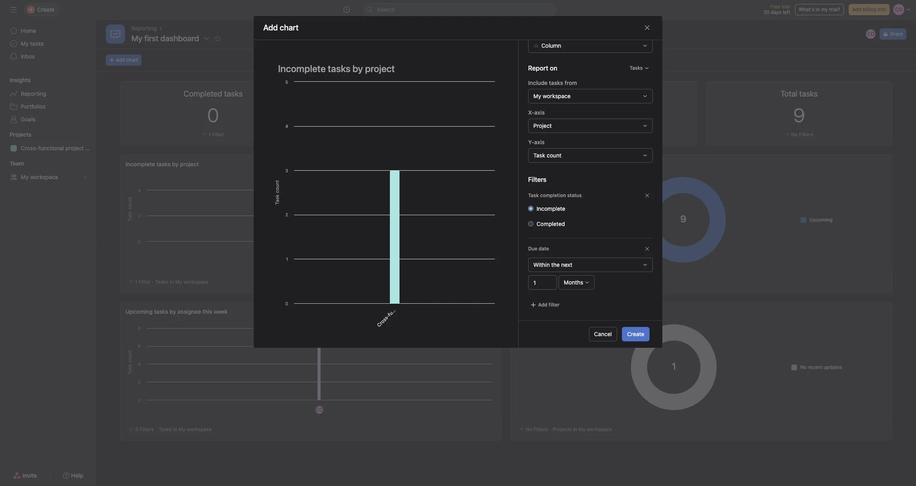 Task type: vqa. For each thing, say whether or not it's contained in the screenshot.
List link
no



Task type: describe. For each thing, give the bounding box(es) containing it.
1 filter button for completed tasks
[[200, 131, 226, 139]]

cancel button
[[589, 327, 617, 342]]

my workspace button
[[528, 89, 653, 103]]

0 horizontal spatial by
[[170, 308, 176, 315]]

include
[[528, 79, 548, 86]]

assignee
[[178, 308, 201, 315]]

Completed radio
[[528, 221, 534, 226]]

share button
[[880, 28, 907, 40]]

incomplete tasks by project
[[125, 161, 199, 168]]

add for add billing info
[[853, 6, 862, 12]]

0 button for completed tasks
[[207, 104, 219, 126]]

date
[[539, 246, 549, 252]]

portfolios
[[21, 103, 46, 110]]

the
[[551, 261, 560, 268]]

no filters inside button
[[791, 131, 814, 137]]

months button
[[559, 275, 595, 290]]

tasks in my workspace for incomplete tasks by project
[[155, 279, 209, 285]]

free
[[770, 4, 780, 10]]

1 9 button from the left
[[403, 104, 414, 126]]

within the next
[[534, 261, 572, 268]]

tasks for upcoming
[[154, 308, 168, 315]]

0 for overdue tasks
[[598, 104, 610, 126]]

count
[[547, 152, 562, 159]]

close image
[[644, 25, 651, 31]]

search list box
[[364, 3, 556, 16]]

projects for projects in my workspace
[[553, 426, 572, 433]]

tasks in my workspace for upcoming tasks by assignee this week
[[159, 426, 212, 433]]

task count
[[534, 152, 562, 159]]

task count button
[[528, 148, 653, 163]]

free trial 30 days left
[[764, 4, 790, 15]]

home
[[21, 27, 36, 34]]

1 horizontal spatial reporting
[[131, 25, 157, 32]]

0 for completed tasks
[[207, 104, 219, 126]]

overdue tasks
[[579, 89, 629, 98]]

co button
[[866, 28, 877, 40]]

add chart
[[116, 57, 138, 63]]

my workspace inside teams element
[[21, 174, 58, 180]]

invite
[[22, 472, 37, 479]]

home link
[[5, 24, 91, 37]]

y-
[[528, 139, 534, 145]]

reporting inside 'insights' element
[[21, 90, 46, 97]]

add billing info
[[853, 6, 886, 12]]

plan
[[85, 145, 96, 152]]

upcoming tasks by assignee this week
[[125, 308, 228, 315]]

completed tasks
[[184, 89, 243, 98]]

invite button
[[8, 469, 42, 483]]

projects in my workspace
[[553, 426, 612, 433]]

workspace inside teams element
[[30, 174, 58, 180]]

show options image
[[203, 35, 210, 42]]

add filter button
[[528, 299, 562, 311]]

no filters button
[[783, 131, 816, 139]]

column
[[542, 42, 561, 49]]

my workspace inside dropdown button
[[534, 93, 571, 99]]

add billing info button
[[849, 4, 890, 15]]

in inside button
[[816, 6, 820, 12]]

projects element
[[0, 127, 96, 156]]

months
[[564, 279, 583, 286]]

incomplete for incomplete
[[537, 205, 565, 212]]

1 horizontal spatial reporting link
[[131, 24, 157, 33]]

info
[[878, 6, 886, 12]]

search button
[[364, 3, 556, 16]]

search
[[377, 6, 395, 13]]

within the next button
[[528, 258, 653, 272]]

by project
[[172, 161, 199, 168]]

cancel
[[594, 331, 612, 338]]

report on
[[528, 65, 558, 72]]

my workspace link
[[5, 171, 91, 184]]

Incomplete tasks by project text field
[[273, 59, 499, 78]]

30
[[764, 9, 770, 15]]

workspace inside dropdown button
[[543, 93, 571, 99]]

completed
[[537, 220, 565, 227]]

co inside button
[[868, 31, 875, 37]]

projects button
[[0, 131, 31, 139]]

x-
[[528, 109, 534, 116]]

what's
[[799, 6, 815, 12]]

0 vertical spatial status
[[572, 161, 588, 168]]

add filter
[[538, 302, 560, 308]]

upcoming for upcoming tasks by assignee this week
[[125, 308, 153, 315]]

axis for y-
[[534, 139, 545, 145]]

next
[[561, 261, 572, 268]]

add chart button
[[106, 55, 142, 66]]

chart
[[126, 57, 138, 63]]

from
[[565, 79, 577, 86]]

my
[[821, 6, 828, 12]]

1 vertical spatial status
[[567, 192, 582, 198]]

insights
[[10, 77, 31, 83]]

cross-
[[21, 145, 38, 152]]

cross-functional project plan link
[[5, 142, 96, 155]]

within
[[534, 261, 550, 268]]

2 9 button from the left
[[794, 104, 805, 126]]

2 horizontal spatial no
[[800, 364, 807, 370]]

tasks by completion status this month
[[516, 161, 618, 168]]

project status
[[547, 308, 584, 315]]

this month
[[590, 161, 618, 168]]

y-axis
[[528, 139, 545, 145]]

trial
[[782, 4, 790, 10]]

1 filter button for overdue tasks
[[591, 131, 617, 139]]

1 vertical spatial co
[[316, 407, 323, 413]]

in for by
[[173, 426, 177, 433]]

left
[[783, 9, 790, 15]]

0 vertical spatial completion
[[541, 161, 570, 168]]

upcoming for upcoming
[[810, 217, 833, 223]]

x-axis
[[528, 109, 545, 116]]



Task type: locate. For each thing, give the bounding box(es) containing it.
my
[[131, 34, 143, 43], [21, 40, 29, 47], [534, 93, 541, 99], [21, 174, 29, 180], [175, 279, 182, 285], [566, 279, 573, 285], [179, 426, 186, 433], [579, 426, 586, 433]]

tasks
[[630, 65, 643, 71], [516, 161, 531, 168], [155, 279, 168, 285], [546, 279, 559, 285], [159, 426, 172, 433]]

filters
[[799, 131, 814, 137], [528, 176, 547, 183], [139, 426, 154, 433], [534, 426, 548, 433]]

no inside button
[[791, 131, 798, 137]]

project button
[[528, 119, 653, 133]]

0 vertical spatial axis
[[534, 109, 545, 116]]

reporting link up portfolios on the top left of page
[[5, 87, 91, 100]]

0 horizontal spatial 9
[[403, 104, 414, 126]]

goals
[[21, 116, 36, 123]]

task
[[534, 152, 545, 159], [528, 192, 539, 198]]

my workspace down include tasks from in the top right of the page
[[534, 93, 571, 99]]

inbox
[[21, 53, 35, 60]]

status
[[572, 161, 588, 168], [567, 192, 582, 198]]

None number field
[[528, 275, 557, 290]]

2 vertical spatial projects
[[553, 426, 572, 433]]

my tasks
[[21, 40, 44, 47]]

team
[[10, 160, 24, 167]]

tasks left by project
[[157, 161, 171, 168]]

0 down completed tasks
[[207, 104, 219, 126]]

1 horizontal spatial add
[[538, 302, 548, 308]]

projects by project status
[[516, 308, 584, 315]]

projects inside dropdown button
[[10, 131, 31, 138]]

0 vertical spatial co
[[868, 31, 875, 37]]

project
[[534, 122, 552, 129]]

3 filters
[[135, 426, 154, 433]]

0 horizontal spatial no filters
[[526, 426, 548, 433]]

in for by project
[[170, 279, 174, 285]]

1 horizontal spatial by
[[533, 161, 539, 168]]

1 vertical spatial no
[[800, 364, 807, 370]]

reporting link inside 'insights' element
[[5, 87, 91, 100]]

a button to remove the filter image
[[645, 247, 650, 251]]

0 horizontal spatial 1 filter button
[[200, 131, 226, 139]]

no filters
[[791, 131, 814, 137], [526, 426, 548, 433]]

reporting
[[131, 25, 157, 32], [21, 90, 46, 97]]

add left billing
[[853, 6, 862, 12]]

0 horizontal spatial 0
[[207, 104, 219, 126]]

my inside global element
[[21, 40, 29, 47]]

total tasks
[[781, 89, 818, 98]]

0 horizontal spatial projects
[[10, 131, 31, 138]]

0 horizontal spatial 9 button
[[403, 104, 414, 126]]

by
[[533, 161, 539, 168], [170, 308, 176, 315], [540, 308, 546, 315]]

add up projects by project status
[[538, 302, 548, 308]]

0 horizontal spatial co
[[316, 407, 323, 413]]

2 9 from the left
[[794, 104, 805, 126]]

portfolios link
[[5, 100, 91, 113]]

1 horizontal spatial 0 button
[[598, 104, 610, 126]]

0 button for overdue tasks
[[598, 104, 610, 126]]

incomplete
[[125, 161, 155, 168], [537, 205, 565, 212]]

1 0 button from the left
[[207, 104, 219, 126]]

my inside teams element
[[21, 174, 29, 180]]

tasks
[[30, 40, 44, 47], [549, 79, 563, 86], [157, 161, 171, 168], [154, 308, 168, 315]]

task for task completion status
[[528, 192, 539, 198]]

add to starred image
[[214, 35, 221, 42]]

my workspace down team
[[21, 174, 58, 180]]

tasks button
[[626, 63, 653, 74]]

2 1 filter button from the left
[[591, 131, 617, 139]]

0 button down completed tasks
[[207, 104, 219, 126]]

completion up completed
[[540, 192, 566, 198]]

projects for projects
[[10, 131, 31, 138]]

1 horizontal spatial incomplete
[[537, 205, 565, 212]]

teams element
[[0, 156, 96, 185]]

add left chart
[[116, 57, 125, 63]]

0 button
[[207, 104, 219, 126], [598, 104, 610, 126]]

insights element
[[0, 73, 96, 127]]

tasks for my
[[30, 40, 44, 47]]

1 vertical spatial reporting link
[[5, 87, 91, 100]]

1 vertical spatial task
[[528, 192, 539, 198]]

1 horizontal spatial 1 filter button
[[591, 131, 617, 139]]

1 horizontal spatial 0
[[598, 104, 610, 126]]

1 vertical spatial no filters
[[526, 426, 548, 433]]

2 0 button from the left
[[598, 104, 610, 126]]

axis up project
[[534, 109, 545, 116]]

tasks left from at the top right of page
[[549, 79, 563, 86]]

tasks for include
[[549, 79, 563, 86]]

reporting up portfolios on the top left of page
[[21, 90, 46, 97]]

projects for projects by project status
[[516, 308, 538, 315]]

global element
[[0, 20, 96, 68]]

tasks in my workspace
[[155, 279, 209, 285], [546, 279, 599, 285], [159, 426, 212, 433]]

1 horizontal spatial upcoming
[[810, 217, 833, 223]]

inbox link
[[5, 50, 91, 63]]

completion down count
[[541, 161, 570, 168]]

2 vertical spatial no
[[526, 426, 532, 433]]

filters inside button
[[799, 131, 814, 137]]

1 1 filter button from the left
[[200, 131, 226, 139]]

my tasks link
[[5, 37, 91, 50]]

projects
[[10, 131, 31, 138], [516, 308, 538, 315], [553, 426, 572, 433]]

tasks for incomplete
[[157, 161, 171, 168]]

this week
[[203, 308, 228, 315]]

co
[[868, 31, 875, 37], [316, 407, 323, 413]]

a button to remove the filter image
[[645, 193, 650, 198]]

1 0 from the left
[[207, 104, 219, 126]]

reporting link
[[131, 24, 157, 33], [5, 87, 91, 100]]

upcoming
[[810, 217, 833, 223], [125, 308, 153, 315]]

team button
[[0, 160, 24, 168]]

axis
[[534, 109, 545, 116], [534, 139, 545, 145]]

1 vertical spatial projects
[[516, 308, 538, 315]]

0 horizontal spatial reporting
[[21, 90, 46, 97]]

0 vertical spatial incomplete
[[125, 161, 155, 168]]

0 horizontal spatial no
[[526, 426, 532, 433]]

1 horizontal spatial co
[[868, 31, 875, 37]]

add chart
[[263, 23, 299, 32]]

by left assignee
[[170, 308, 176, 315]]

completion
[[541, 161, 570, 168], [540, 192, 566, 198]]

add for add chart
[[116, 57, 125, 63]]

0 horizontal spatial upcoming
[[125, 308, 153, 315]]

reporting link up the my first dashboard
[[131, 24, 157, 33]]

1 horizontal spatial my workspace
[[534, 93, 571, 99]]

1 horizontal spatial 9
[[794, 104, 805, 126]]

my first dashboard
[[131, 34, 199, 43]]

0 vertical spatial reporting
[[131, 25, 157, 32]]

add inside 'button'
[[853, 6, 862, 12]]

tasks down 'home'
[[30, 40, 44, 47]]

0 down overdue tasks
[[598, 104, 610, 126]]

1 vertical spatial upcoming
[[125, 308, 153, 315]]

2 horizontal spatial projects
[[553, 426, 572, 433]]

tasks left assignee
[[154, 308, 168, 315]]

Incomplete radio
[[528, 206, 534, 211]]

report image
[[111, 29, 120, 39]]

1 vertical spatial reporting
[[21, 90, 46, 97]]

by for tasks
[[533, 161, 539, 168]]

2 vertical spatial add
[[538, 302, 548, 308]]

tasks inside global element
[[30, 40, 44, 47]]

task down 'y-axis'
[[534, 152, 545, 159]]

what's in my trial?
[[799, 6, 841, 12]]

0 horizontal spatial incomplete
[[125, 161, 155, 168]]

include tasks from
[[528, 79, 577, 86]]

0 horizontal spatial reporting link
[[5, 87, 91, 100]]

task completion status
[[528, 192, 582, 198]]

1 vertical spatial add
[[116, 57, 125, 63]]

0 button down overdue tasks
[[598, 104, 610, 126]]

days
[[771, 9, 782, 15]]

add for add filter
[[538, 302, 548, 308]]

task inside task count 'dropdown button'
[[534, 152, 545, 159]]

0 vertical spatial no
[[791, 131, 798, 137]]

axis up task count
[[534, 139, 545, 145]]

1 horizontal spatial no filters
[[791, 131, 814, 137]]

1 vertical spatial my workspace
[[21, 174, 58, 180]]

1 vertical spatial axis
[[534, 139, 545, 145]]

1 horizontal spatial projects
[[516, 308, 538, 315]]

by for projects
[[540, 308, 546, 315]]

0 vertical spatial reporting link
[[131, 24, 157, 33]]

0
[[207, 104, 219, 126], [598, 104, 610, 126]]

due date
[[528, 246, 549, 252]]

add inside button
[[116, 57, 125, 63]]

functional
[[38, 145, 64, 152]]

1 vertical spatial completion
[[540, 192, 566, 198]]

1 horizontal spatial no
[[791, 131, 798, 137]]

goals link
[[5, 113, 91, 126]]

status down tasks by completion status this month
[[567, 192, 582, 198]]

task up 'incomplete' "radio"
[[528, 192, 539, 198]]

due
[[528, 246, 538, 252]]

by down task count
[[533, 161, 539, 168]]

create
[[627, 331, 645, 338]]

1 9 from the left
[[403, 104, 414, 126]]

incomplete for incomplete tasks by project
[[125, 161, 155, 168]]

add
[[853, 6, 862, 12], [116, 57, 125, 63], [538, 302, 548, 308]]

column button
[[528, 38, 653, 53]]

status left this month
[[572, 161, 588, 168]]

0 vertical spatial my workspace
[[534, 93, 571, 99]]

task for task count
[[534, 152, 545, 159]]

recent
[[808, 364, 823, 370]]

1 horizontal spatial 9 button
[[794, 104, 805, 126]]

project
[[65, 145, 84, 152]]

share
[[890, 31, 903, 37]]

2 horizontal spatial by
[[540, 308, 546, 315]]

2 0 from the left
[[598, 104, 610, 126]]

0 vertical spatial task
[[534, 152, 545, 159]]

updates
[[824, 364, 842, 370]]

0 horizontal spatial 0 button
[[207, 104, 219, 126]]

0 horizontal spatial add
[[116, 57, 125, 63]]

my inside dropdown button
[[534, 93, 541, 99]]

9 for first "9" button from left
[[403, 104, 414, 126]]

create button
[[622, 327, 650, 342]]

0 horizontal spatial my workspace
[[21, 174, 58, 180]]

trial?
[[829, 6, 841, 12]]

what's in my trial? button
[[795, 4, 844, 15]]

9 for second "9" button from the left
[[794, 104, 805, 126]]

no recent updates
[[800, 364, 842, 370]]

0 vertical spatial no filters
[[791, 131, 814, 137]]

first dashboard
[[144, 34, 199, 43]]

in for project status
[[573, 426, 577, 433]]

cross-functional project plan
[[21, 145, 96, 152]]

0 vertical spatial upcoming
[[810, 217, 833, 223]]

2 horizontal spatial add
[[853, 6, 862, 12]]

1 vertical spatial incomplete
[[537, 205, 565, 212]]

hide sidebar image
[[10, 6, 17, 13]]

filter
[[212, 131, 224, 137], [603, 131, 615, 137], [139, 279, 151, 285], [530, 279, 541, 285]]

by down add filter
[[540, 308, 546, 315]]

0 vertical spatial add
[[853, 6, 862, 12]]

1 filter button
[[200, 131, 226, 139], [591, 131, 617, 139]]

1 filter
[[209, 131, 224, 137], [599, 131, 615, 137], [135, 279, 151, 285], [526, 279, 541, 285]]

add inside dropdown button
[[538, 302, 548, 308]]

reporting up the my first dashboard
[[131, 25, 157, 32]]

0 vertical spatial projects
[[10, 131, 31, 138]]

insights button
[[0, 76, 31, 84]]

tasks inside dropdown button
[[630, 65, 643, 71]]

filter
[[549, 302, 560, 308]]

axis for x-
[[534, 109, 545, 116]]



